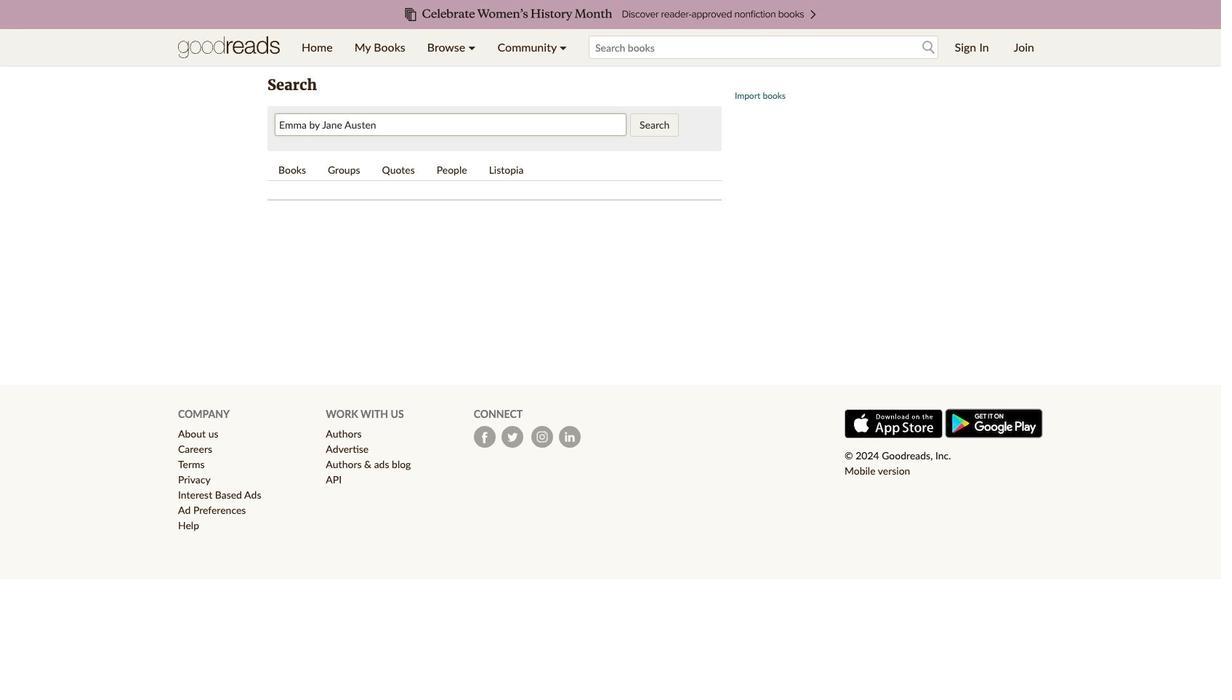 Task type: locate. For each thing, give the bounding box(es) containing it.
None submit
[[630, 113, 679, 137]]

download app for android image
[[945, 409, 1044, 439]]

menu
[[291, 29, 578, 65]]

goodreads on instagram image
[[531, 426, 553, 448]]

goodreads on twitter image
[[502, 426, 523, 448]]

celebrate women's history month with new nonfiction image
[[29, 0, 1193, 29]]

Search for books to add to your shelves search field
[[589, 36, 939, 59]]



Task type: vqa. For each thing, say whether or not it's contained in the screenshot.
Goodreads on LinkedIn image
yes



Task type: describe. For each thing, give the bounding box(es) containing it.
goodreads on linkedin image
[[559, 426, 581, 448]]

Search books text field
[[589, 36, 939, 59]]

Search by Book Title, Author, or ISBN text field
[[275, 113, 627, 136]]

download app for ios image
[[845, 409, 943, 439]]

goodreads on facebook image
[[474, 426, 496, 448]]



